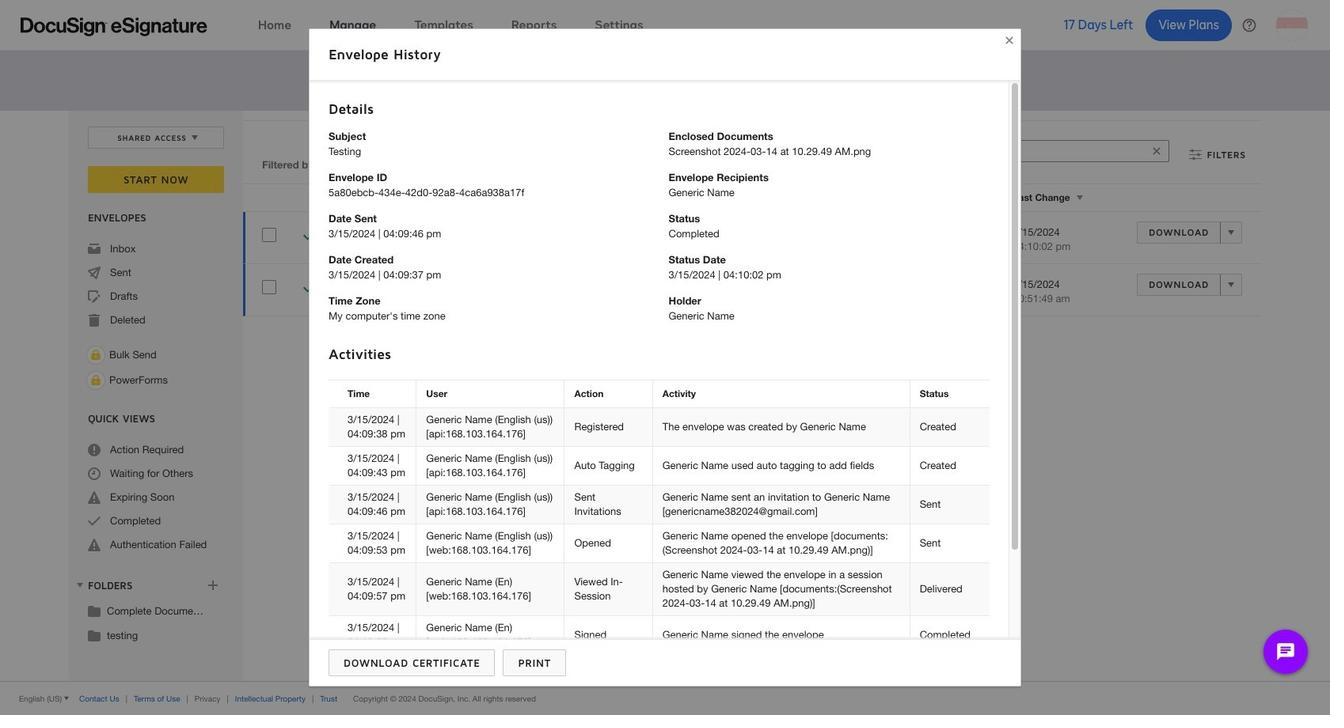 Task type: vqa. For each thing, say whether or not it's contained in the screenshot.
Docusignlogo
no



Task type: describe. For each thing, give the bounding box(es) containing it.
folder image
[[88, 605, 101, 618]]

completed image
[[88, 516, 101, 528]]

more info region
[[0, 682, 1330, 716]]

inbox image
[[88, 243, 101, 256]]

trash image
[[88, 314, 101, 327]]

1 completed image from the top
[[303, 230, 316, 245]]

2 alert image from the top
[[88, 539, 101, 552]]



Task type: locate. For each thing, give the bounding box(es) containing it.
2 completed image from the top
[[303, 282, 316, 297]]

Search Inbox and Folders text field
[[957, 141, 1145, 162]]

lock image
[[86, 346, 105, 365]]

folder image
[[88, 630, 101, 642]]

sent image
[[88, 267, 101, 280]]

completed image
[[303, 230, 316, 245], [303, 282, 316, 297]]

draft image
[[88, 291, 101, 303]]

alert image up completed icon at the left bottom
[[88, 492, 101, 504]]

view folders image
[[74, 580, 86, 592]]

0 vertical spatial alert image
[[88, 492, 101, 504]]

clock image
[[88, 468, 101, 481]]

action required image
[[88, 444, 101, 457]]

1 vertical spatial alert image
[[88, 539, 101, 552]]

1 vertical spatial completed image
[[303, 282, 316, 297]]

alert image down completed icon at the left bottom
[[88, 539, 101, 552]]

docusign esignature image
[[21, 17, 207, 36]]

0 vertical spatial completed image
[[303, 230, 316, 245]]

alert image
[[88, 492, 101, 504], [88, 539, 101, 552]]

1 alert image from the top
[[88, 492, 101, 504]]

lock image
[[86, 371, 105, 390]]



